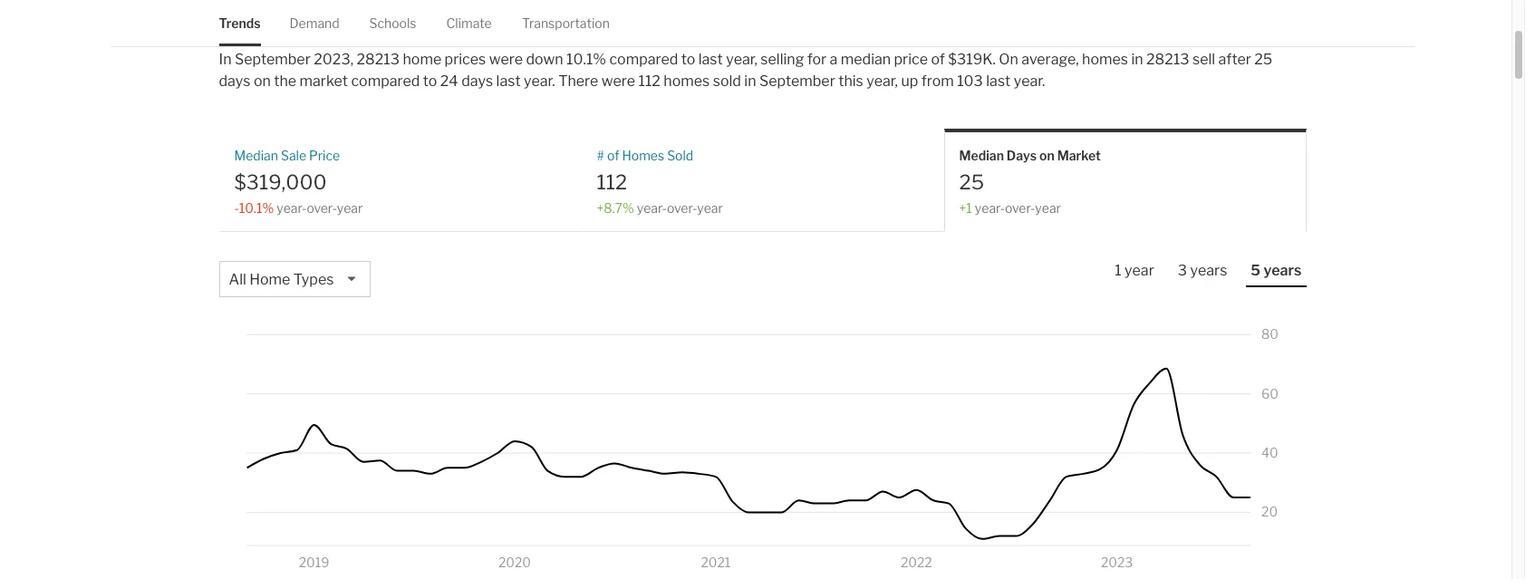 Task type: describe. For each thing, give the bounding box(es) containing it.
trends link
[[219, 0, 261, 46]]

0 horizontal spatial were
[[489, 51, 523, 68]]

year for market
[[1035, 200, 1061, 215]]

2 year. from the left
[[1014, 73, 1045, 90]]

1 horizontal spatial year,
[[867, 73, 898, 90]]

transportation
[[522, 15, 610, 31]]

today?
[[501, 23, 548, 40]]

3 years
[[1178, 262, 1227, 279]]

median for $319,000
[[234, 148, 278, 163]]

2 horizontal spatial 28213
[[1146, 51, 1190, 68]]

median days on market 25 +1 year-over-year
[[959, 148, 1101, 215]]

year- for 112
[[637, 200, 667, 215]]

0 vertical spatial compared
[[609, 51, 678, 68]]

trends
[[219, 15, 261, 31]]

#
[[597, 148, 604, 163]]

0 vertical spatial in
[[438, 23, 450, 40]]

what
[[219, 23, 257, 40]]

housing
[[301, 23, 355, 40]]

average,
[[1022, 51, 1079, 68]]

112 inside the # of homes sold 112 +8.7% year-over-year
[[597, 170, 627, 193]]

of inside in september 2023, 28213 home prices were down 10.1% compared to last year, selling for a median price of $319k. on average, homes in 28213 sell after 25 days on the market compared to 24 days last year. there were 112 homes sold in september this year, up from 103 last year.
[[931, 51, 945, 68]]

in
[[219, 51, 232, 68]]

for
[[807, 51, 827, 68]]

transportation link
[[522, 0, 610, 46]]

sell
[[1193, 51, 1216, 68]]

all home types
[[229, 271, 334, 288]]

112 inside in september 2023, 28213 home prices were down 10.1% compared to last year, selling for a median price of $319k. on average, homes in 28213 sell after 25 days on the market compared to 24 days last year. there were 112 homes sold in september this year, up from 103 last year.
[[638, 73, 661, 90]]

0 horizontal spatial last
[[496, 73, 521, 90]]

what is the housing market like in 28213 today?
[[219, 23, 548, 40]]

a
[[830, 51, 838, 68]]

demand link
[[290, 0, 340, 46]]

there
[[558, 73, 598, 90]]

years for 3 years
[[1190, 262, 1227, 279]]

1 vertical spatial in
[[1131, 51, 1143, 68]]

10.1% inside median sale price $319,000 -10.1% year-over-year
[[239, 200, 274, 215]]

the inside in september 2023, 28213 home prices were down 10.1% compared to last year, selling for a median price of $319k. on average, homes in 28213 sell after 25 days on the market compared to 24 days last year. there were 112 homes sold in september this year, up from 103 last year.
[[274, 73, 297, 90]]

0 vertical spatial market
[[358, 23, 408, 40]]

2 days from the left
[[461, 73, 493, 90]]

home
[[249, 271, 290, 288]]

all
[[229, 271, 246, 288]]

# of homes sold 112 +8.7% year-over-year
[[597, 148, 723, 215]]

demand
[[290, 15, 340, 31]]

1 vertical spatial compared
[[351, 73, 420, 90]]

median for 25
[[959, 148, 1004, 163]]

this
[[839, 73, 864, 90]]

1 year button
[[1110, 261, 1159, 285]]

0 vertical spatial to
[[681, 51, 695, 68]]

1 horizontal spatial last
[[699, 51, 723, 68]]

+1
[[959, 200, 972, 215]]



Task type: locate. For each thing, give the bounding box(es) containing it.
2 horizontal spatial year-
[[975, 200, 1005, 215]]

of right #
[[607, 148, 619, 163]]

0 horizontal spatial 112
[[597, 170, 627, 193]]

year- down $319,000
[[277, 200, 307, 215]]

over- down $319,000
[[307, 200, 337, 215]]

1 horizontal spatial median
[[959, 148, 1004, 163]]

1 vertical spatial the
[[274, 73, 297, 90]]

2 vertical spatial in
[[744, 73, 756, 90]]

climate
[[446, 15, 492, 31]]

from
[[921, 73, 954, 90]]

in right sold
[[744, 73, 756, 90]]

compared
[[609, 51, 678, 68], [351, 73, 420, 90]]

103
[[957, 73, 983, 90]]

last up sold
[[699, 51, 723, 68]]

years inside button
[[1190, 262, 1227, 279]]

1 vertical spatial 10.1%
[[239, 200, 274, 215]]

0 horizontal spatial 28213
[[357, 51, 400, 68]]

like
[[411, 23, 435, 40]]

1 horizontal spatial over-
[[667, 200, 697, 215]]

median
[[234, 148, 278, 163], [959, 148, 1004, 163]]

1 vertical spatial on
[[1040, 148, 1055, 163]]

5 years
[[1251, 262, 1302, 279]]

of
[[931, 51, 945, 68], [607, 148, 619, 163]]

1 horizontal spatial 25
[[1255, 51, 1273, 68]]

over-
[[307, 200, 337, 215], [667, 200, 697, 215], [1005, 200, 1035, 215]]

28213 left sell
[[1146, 51, 1190, 68]]

1 horizontal spatial on
[[1040, 148, 1055, 163]]

1 horizontal spatial of
[[931, 51, 945, 68]]

years right 3
[[1190, 262, 1227, 279]]

0 horizontal spatial in
[[438, 23, 450, 40]]

over- inside 'median days on market 25 +1 year-over-year'
[[1005, 200, 1035, 215]]

0 horizontal spatial years
[[1190, 262, 1227, 279]]

median left days
[[959, 148, 1004, 163]]

climate link
[[446, 0, 492, 46]]

price
[[309, 148, 340, 163]]

in september 2023, 28213 home prices were down 10.1% compared to last year, selling for a median price of $319k. on average, homes in 28213 sell after 25 days on the market compared to 24 days last year. there were 112 homes sold in september this year, up from 103 last year.
[[219, 51, 1273, 90]]

2 horizontal spatial over-
[[1005, 200, 1035, 215]]

the down 'demand' link
[[274, 73, 297, 90]]

1 year. from the left
[[524, 73, 555, 90]]

0 vertical spatial year,
[[726, 51, 758, 68]]

2 over- from the left
[[667, 200, 697, 215]]

28213 down what is the housing market like in 28213 today?
[[357, 51, 400, 68]]

1 vertical spatial were
[[602, 73, 635, 90]]

0 horizontal spatial year,
[[726, 51, 758, 68]]

the right is at the top of page
[[274, 23, 298, 40]]

over- for 112
[[667, 200, 697, 215]]

up
[[901, 73, 918, 90]]

1 horizontal spatial were
[[602, 73, 635, 90]]

over- for 25
[[1005, 200, 1035, 215]]

0 vertical spatial of
[[931, 51, 945, 68]]

1 over- from the left
[[307, 200, 337, 215]]

price
[[894, 51, 928, 68]]

year
[[337, 200, 363, 215], [697, 200, 723, 215], [1035, 200, 1061, 215], [1125, 262, 1154, 279]]

2 year- from the left
[[637, 200, 667, 215]]

of inside the # of homes sold 112 +8.7% year-over-year
[[607, 148, 619, 163]]

1 horizontal spatial days
[[461, 73, 493, 90]]

2 median from the left
[[959, 148, 1004, 163]]

days
[[1007, 148, 1037, 163]]

5 years button
[[1246, 261, 1306, 287]]

1 vertical spatial market
[[300, 73, 348, 90]]

0 vertical spatial homes
[[1082, 51, 1128, 68]]

median inside 'median days on market 25 +1 year-over-year'
[[959, 148, 1004, 163]]

prices
[[445, 51, 486, 68]]

0 vertical spatial 112
[[638, 73, 661, 90]]

year,
[[726, 51, 758, 68], [867, 73, 898, 90]]

1 horizontal spatial 112
[[638, 73, 661, 90]]

3 over- from the left
[[1005, 200, 1035, 215]]

1 horizontal spatial homes
[[1082, 51, 1128, 68]]

1 horizontal spatial year-
[[637, 200, 667, 215]]

28213 up prices
[[453, 23, 498, 40]]

2 the from the top
[[274, 73, 297, 90]]

year. down the average, on the top right of the page
[[1014, 73, 1045, 90]]

year inside median sale price $319,000 -10.1% year-over-year
[[337, 200, 363, 215]]

in left sell
[[1131, 51, 1143, 68]]

0 horizontal spatial median
[[234, 148, 278, 163]]

1 horizontal spatial years
[[1264, 262, 1302, 279]]

1 years from the left
[[1190, 262, 1227, 279]]

days down prices
[[461, 73, 493, 90]]

homes left sold
[[664, 73, 710, 90]]

3 year- from the left
[[975, 200, 1005, 215]]

25 up "+1" on the top right
[[959, 170, 984, 193]]

25
[[1255, 51, 1273, 68], [959, 170, 984, 193]]

0 horizontal spatial over-
[[307, 200, 337, 215]]

0 horizontal spatial 25
[[959, 170, 984, 193]]

sold
[[713, 73, 741, 90]]

market left like
[[358, 23, 408, 40]]

0 horizontal spatial days
[[219, 73, 251, 90]]

last down on
[[986, 73, 1011, 90]]

24
[[440, 73, 458, 90]]

september down is at the top of page
[[235, 51, 311, 68]]

home
[[403, 51, 442, 68]]

year- inside the # of homes sold 112 +8.7% year-over-year
[[637, 200, 667, 215]]

3
[[1178, 262, 1187, 279]]

year- right "+1" on the top right
[[975, 200, 1005, 215]]

1 days from the left
[[219, 73, 251, 90]]

0 vertical spatial were
[[489, 51, 523, 68]]

$319,000
[[234, 170, 327, 193]]

1
[[1115, 262, 1122, 279]]

on
[[999, 51, 1019, 68]]

sold
[[667, 148, 694, 163]]

25 inside in september 2023, 28213 home prices were down 10.1% compared to last year, selling for a median price of $319k. on average, homes in 28213 sell after 25 days on the market compared to 24 days last year. there were 112 homes sold in september this year, up from 103 last year.
[[1255, 51, 1273, 68]]

year- for 25
[[975, 200, 1005, 215]]

0 vertical spatial on
[[254, 73, 271, 90]]

1 vertical spatial to
[[423, 73, 437, 90]]

over- inside median sale price $319,000 -10.1% year-over-year
[[307, 200, 337, 215]]

september
[[235, 51, 311, 68], [759, 73, 835, 90]]

on inside in september 2023, 28213 home prices were down 10.1% compared to last year, selling for a median price of $319k. on average, homes in 28213 sell after 25 days on the market compared to 24 days last year. there were 112 homes sold in september this year, up from 103 last year.
[[254, 73, 271, 90]]

were right 'there' on the top of page
[[602, 73, 635, 90]]

1 the from the top
[[274, 23, 298, 40]]

year- right +8.7%
[[637, 200, 667, 215]]

year inside the # of homes sold 112 +8.7% year-over-year
[[697, 200, 723, 215]]

$319k.
[[948, 51, 996, 68]]

homes
[[622, 148, 664, 163]]

over- down days
[[1005, 200, 1035, 215]]

0 horizontal spatial on
[[254, 73, 271, 90]]

median up $319,000
[[234, 148, 278, 163]]

-
[[234, 200, 239, 215]]

year-
[[277, 200, 307, 215], [637, 200, 667, 215], [975, 200, 1005, 215]]

year. down down
[[524, 73, 555, 90]]

0 horizontal spatial 10.1%
[[239, 200, 274, 215]]

1 horizontal spatial september
[[759, 73, 835, 90]]

market down the 2023,
[[300, 73, 348, 90]]

year for $319,000
[[337, 200, 363, 215]]

year.
[[524, 73, 555, 90], [1014, 73, 1045, 90]]

on
[[254, 73, 271, 90], [1040, 148, 1055, 163]]

down
[[526, 51, 563, 68]]

year, down "median"
[[867, 73, 898, 90]]

days
[[219, 73, 251, 90], [461, 73, 493, 90]]

0 horizontal spatial market
[[300, 73, 348, 90]]

on inside 'median days on market 25 +1 year-over-year'
[[1040, 148, 1055, 163]]

2 horizontal spatial last
[[986, 73, 1011, 90]]

0 horizontal spatial september
[[235, 51, 311, 68]]

year inside 1 year button
[[1125, 262, 1154, 279]]

last down today? on the top left
[[496, 73, 521, 90]]

1 horizontal spatial to
[[681, 51, 695, 68]]

1 vertical spatial 25
[[959, 170, 984, 193]]

schools link
[[369, 0, 416, 46]]

112 right 'there' on the top of page
[[638, 73, 661, 90]]

market
[[1057, 148, 1101, 163]]

selling
[[761, 51, 804, 68]]

years right the 5 on the top right of the page
[[1264, 262, 1302, 279]]

0 horizontal spatial year.
[[524, 73, 555, 90]]

3 years button
[[1173, 261, 1232, 285]]

1 horizontal spatial compared
[[609, 51, 678, 68]]

112 up +8.7%
[[597, 170, 627, 193]]

1 horizontal spatial 10.1%
[[567, 51, 606, 68]]

last
[[699, 51, 723, 68], [496, 73, 521, 90], [986, 73, 1011, 90]]

10.1% down $319,000
[[239, 200, 274, 215]]

1 vertical spatial september
[[759, 73, 835, 90]]

in right like
[[438, 23, 450, 40]]

over- inside the # of homes sold 112 +8.7% year-over-year
[[667, 200, 697, 215]]

0 vertical spatial 10.1%
[[567, 51, 606, 68]]

on down is at the top of page
[[254, 73, 271, 90]]

0 vertical spatial the
[[274, 23, 298, 40]]

were down today? on the top left
[[489, 51, 523, 68]]

years
[[1190, 262, 1227, 279], [1264, 262, 1302, 279]]

year- inside 'median days on market 25 +1 year-over-year'
[[975, 200, 1005, 215]]

homes right the average, on the top right of the page
[[1082, 51, 1128, 68]]

0 horizontal spatial compared
[[351, 73, 420, 90]]

2023,
[[314, 51, 353, 68]]

were
[[489, 51, 523, 68], [602, 73, 635, 90]]

compared down home
[[351, 73, 420, 90]]

to
[[681, 51, 695, 68], [423, 73, 437, 90]]

over- for $319,000
[[307, 200, 337, 215]]

10.1% up 'there' on the top of page
[[567, 51, 606, 68]]

2 years from the left
[[1264, 262, 1302, 279]]

year, up sold
[[726, 51, 758, 68]]

year- inside median sale price $319,000 -10.1% year-over-year
[[277, 200, 307, 215]]

5
[[1251, 262, 1261, 279]]

25 inside 'median days on market 25 +1 year-over-year'
[[959, 170, 984, 193]]

market
[[358, 23, 408, 40], [300, 73, 348, 90]]

2 horizontal spatial in
[[1131, 51, 1143, 68]]

112
[[638, 73, 661, 90], [597, 170, 627, 193]]

1 vertical spatial 112
[[597, 170, 627, 193]]

year for sold
[[697, 200, 723, 215]]

median inside median sale price $319,000 -10.1% year-over-year
[[234, 148, 278, 163]]

0 horizontal spatial to
[[423, 73, 437, 90]]

compared down transportation link
[[609, 51, 678, 68]]

1 horizontal spatial in
[[744, 73, 756, 90]]

28213
[[453, 23, 498, 40], [357, 51, 400, 68], [1146, 51, 1190, 68]]

sale
[[281, 148, 306, 163]]

year- for $319,000
[[277, 200, 307, 215]]

1 horizontal spatial market
[[358, 23, 408, 40]]

market inside in september 2023, 28213 home prices were down 10.1% compared to last year, selling for a median price of $319k. on average, homes in 28213 sell after 25 days on the market compared to 24 days last year. there were 112 homes sold in september this year, up from 103 last year.
[[300, 73, 348, 90]]

1 vertical spatial year,
[[867, 73, 898, 90]]

after
[[1219, 51, 1251, 68]]

0 horizontal spatial homes
[[664, 73, 710, 90]]

0 vertical spatial september
[[235, 51, 311, 68]]

types
[[293, 271, 334, 288]]

schools
[[369, 15, 416, 31]]

over- down sold
[[667, 200, 697, 215]]

is
[[260, 23, 271, 40]]

10.1%
[[567, 51, 606, 68], [239, 200, 274, 215]]

median
[[841, 51, 891, 68]]

1 vertical spatial homes
[[664, 73, 710, 90]]

1 year- from the left
[[277, 200, 307, 215]]

1 horizontal spatial year.
[[1014, 73, 1045, 90]]

1 year
[[1115, 262, 1154, 279]]

1 vertical spatial of
[[607, 148, 619, 163]]

homes
[[1082, 51, 1128, 68], [664, 73, 710, 90]]

days down in
[[219, 73, 251, 90]]

10.1% inside in september 2023, 28213 home prices were down 10.1% compared to last year, selling for a median price of $319k. on average, homes in 28213 sell after 25 days on the market compared to 24 days last year. there were 112 homes sold in september this year, up from 103 last year.
[[567, 51, 606, 68]]

0 horizontal spatial year-
[[277, 200, 307, 215]]

on right days
[[1040, 148, 1055, 163]]

in
[[438, 23, 450, 40], [1131, 51, 1143, 68], [744, 73, 756, 90]]

the
[[274, 23, 298, 40], [274, 73, 297, 90]]

year inside 'median days on market 25 +1 year-over-year'
[[1035, 200, 1061, 215]]

years for 5 years
[[1264, 262, 1302, 279]]

25 right after
[[1255, 51, 1273, 68]]

of up from
[[931, 51, 945, 68]]

0 horizontal spatial of
[[607, 148, 619, 163]]

years inside button
[[1264, 262, 1302, 279]]

september down selling
[[759, 73, 835, 90]]

1 median from the left
[[234, 148, 278, 163]]

0 vertical spatial 25
[[1255, 51, 1273, 68]]

1 horizontal spatial 28213
[[453, 23, 498, 40]]

median sale price $319,000 -10.1% year-over-year
[[234, 148, 363, 215]]

+8.7%
[[597, 200, 634, 215]]



Task type: vqa. For each thing, say whether or not it's contained in the screenshot.
Townhouses
no



